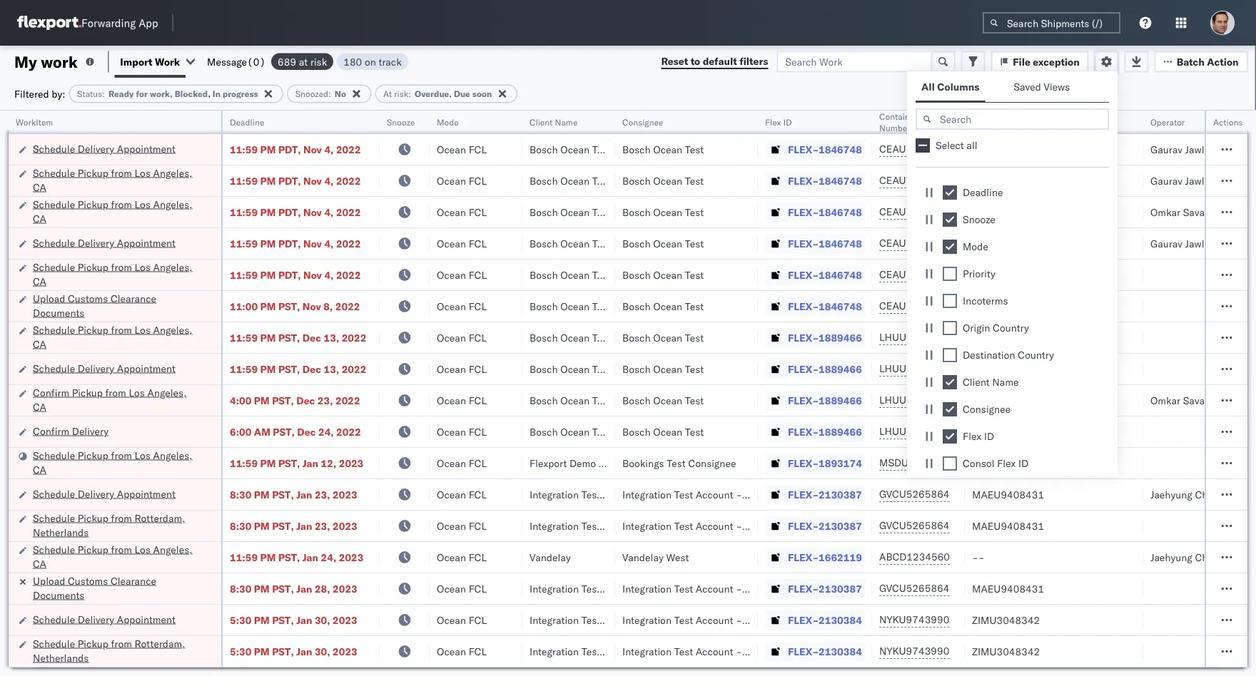 Task type: describe. For each thing, give the bounding box(es) containing it.
jaehyung
[[1151, 489, 1193, 501]]

6 11:59 from the top
[[230, 332, 258, 344]]

1 lagerfeld from the top
[[766, 489, 808, 501]]

container
[[879, 111, 918, 122]]

app
[[139, 16, 158, 30]]

container numbers
[[879, 111, 918, 133]]

resize handle column header for deadline
[[363, 111, 380, 677]]

flex-1893174
[[788, 457, 862, 470]]

3 11:59 from the top
[[230, 206, 258, 218]]

1 ceau7522281, hlxu6269489, hlxu8034992 from the top
[[879, 143, 1101, 155]]

2 ca from the top
[[33, 212, 46, 225]]

2 upload customs clearance documents from the top
[[33, 575, 156, 602]]

4 ca from the top
[[33, 338, 46, 350]]

incoterms
[[963, 295, 1008, 307]]

1 vertical spatial client
[[963, 376, 990, 389]]

mbl/mawb
[[972, 117, 1022, 127]]

work
[[41, 52, 78, 71]]

2 flex-2130387 from the top
[[788, 520, 862, 532]]

(0)
[[247, 55, 266, 68]]

vandelay for vandelay west
[[622, 551, 664, 564]]

client inside button
[[530, 117, 553, 127]]

all
[[967, 139, 978, 152]]

confirm pickup from los angeles, ca link
[[33, 386, 203, 414]]

demo
[[570, 457, 596, 470]]

confirm for confirm pickup from los angeles, ca
[[33, 386, 69, 399]]

select
[[936, 139, 964, 152]]

3 schedule pickup from los angeles, ca link from the top
[[33, 260, 203, 289]]

4 1889466 from the top
[[819, 426, 862, 438]]

2 11:59 from the top
[[230, 175, 258, 187]]

schedule pickup from los angeles, ca for 5th 'schedule pickup from los angeles, ca' link from the top of the page
[[33, 449, 192, 476]]

3 ceau7522281, from the top
[[879, 206, 953, 218]]

appointment for fifth schedule delivery appointment button from the bottom's schedule delivery appointment link
[[117, 142, 176, 155]]

5 4, from the top
[[324, 269, 334, 281]]

3 ocean fcl from the top
[[437, 206, 487, 218]]

6 fcl from the top
[[469, 300, 487, 313]]

pickup for the schedule pickup from rotterdam, netherlands link associated with 5:30
[[78, 638, 108, 650]]

reset
[[661, 55, 688, 67]]

at
[[299, 55, 308, 68]]

hlxu6269489, for 3rd schedule pickup from los angeles, ca button from the top
[[955, 268, 1028, 281]]

5 ocean fcl from the top
[[437, 269, 487, 281]]

flexport
[[530, 457, 567, 470]]

1 1846748 from the top
[[819, 143, 862, 156]]

from for 8:30 the schedule pickup from rotterdam, netherlands link
[[111, 512, 132, 525]]

3 1846748 from the top
[[819, 206, 862, 218]]

9 fcl from the top
[[469, 394, 487, 407]]

netherlands for 5:30
[[33, 652, 89, 664]]

1 vertical spatial id
[[984, 430, 994, 443]]

flexport. image
[[17, 16, 81, 30]]

forwarding app
[[81, 16, 158, 30]]

1 horizontal spatial flex id
[[963, 430, 994, 443]]

8,
[[324, 300, 333, 313]]

schedule for sixth 'schedule pickup from los angeles, ca' link from the bottom of the page
[[33, 167, 75, 179]]

schedule pickup from rotterdam, netherlands button for 5:30 pm pst, jan 30, 2023
[[33, 637, 203, 667]]

appointment for schedule delivery appointment link corresponding to 4th schedule delivery appointment button from the bottom of the page
[[117, 237, 176, 249]]

bookings
[[622, 457, 664, 470]]

6:00
[[230, 426, 252, 438]]

1 lhuu7894563, from the top
[[879, 331, 953, 344]]

6 ceau7522281, from the top
[[879, 300, 953, 312]]

on
[[365, 55, 376, 68]]

1 1889466 from the top
[[819, 332, 862, 344]]

1 uetu5238478 from the top
[[956, 331, 1025, 344]]

5 lagerfeld from the top
[[766, 646, 808, 658]]

23, for schedule pickup from rotterdam, netherlands
[[315, 520, 330, 532]]

5 ceau7522281, hlxu6269489, hlxu8034992 from the top
[[879, 268, 1101, 281]]

import
[[120, 55, 152, 68]]

3 flex- from the top
[[788, 206, 819, 218]]

2 30, from the top
[[315, 646, 330, 658]]

name inside button
[[555, 117, 578, 127]]

views
[[1044, 81, 1070, 93]]

schedule for fourth 'schedule pickup from los angeles, ca' link from the bottom of the page
[[33, 261, 75, 273]]

11 resize handle column header from the left
[[1230, 111, 1248, 677]]

appointment for schedule delivery appointment link associated with fifth schedule delivery appointment button from the top
[[117, 613, 176, 626]]

1 ca from the top
[[33, 181, 46, 193]]

batch
[[1177, 55, 1205, 68]]

from for sixth 'schedule pickup from los angeles, ca' link
[[111, 544, 132, 556]]

1 11:59 pm pst, dec 13, 2022 from the top
[[230, 332, 366, 344]]

4 hlxu8034992 from the top
[[1031, 237, 1101, 249]]

schedule delivery appointment link for 3rd schedule delivery appointment button from the bottom
[[33, 362, 176, 376]]

message (0)
[[207, 55, 266, 68]]

mode inside button
[[437, 117, 459, 127]]

12,
[[321, 457, 336, 470]]

country for origin country
[[993, 322, 1029, 334]]

for
[[136, 89, 148, 99]]

mode button
[[430, 113, 508, 128]]

3 integration from the top
[[622, 583, 672, 595]]

origin
[[963, 322, 990, 334]]

11:59 pm pdt, nov 4, 2022 for 3rd schedule pickup from los angeles, ca button from the top
[[230, 269, 361, 281]]

2 schedule pickup from los angeles, ca link from the top
[[33, 197, 203, 226]]

2 abcdefg78456546 from the top
[[972, 363, 1068, 375]]

priority
[[963, 268, 996, 280]]

4 schedule delivery appointment button from the top
[[33, 487, 176, 503]]

1 upload customs clearance documents link from the top
[[33, 292, 203, 320]]

netherlands for 8:30
[[33, 526, 89, 539]]

1 flex- from the top
[[788, 143, 819, 156]]

flex inside button
[[765, 117, 781, 127]]

5 schedule pickup from los angeles, ca button from the top
[[33, 449, 203, 479]]

in
[[213, 89, 220, 99]]

west
[[666, 551, 689, 564]]

status
[[77, 89, 102, 99]]

schedule pickup from los angeles, ca for fourth 'schedule pickup from los angeles, ca' link from the bottom of the page
[[33, 261, 192, 288]]

6 hlxu8034992 from the top
[[1031, 300, 1101, 312]]

1 vertical spatial risk
[[394, 89, 408, 99]]

2 vertical spatial id
[[1018, 458, 1029, 470]]

: for status
[[102, 89, 105, 99]]

delivery for 4th schedule delivery appointment button from the bottom of the page
[[78, 237, 114, 249]]

3 fcl from the top
[[469, 206, 487, 218]]

1 horizontal spatial deadline
[[963, 186, 1003, 199]]

msdu7304509
[[879, 457, 952, 469]]

confirm delivery link
[[33, 424, 109, 439]]

schedule for sixth 'schedule pickup from los angeles, ca' link
[[33, 544, 75, 556]]

4 uetu5238478 from the top
[[956, 425, 1025, 438]]

15 ocean fcl from the top
[[437, 583, 487, 595]]

3 ceau7522281, hlxu6269489, hlxu8034992 from the top
[[879, 206, 1101, 218]]

689
[[278, 55, 296, 68]]

at risk : overdue, due soon
[[383, 89, 492, 99]]

schedule pickup from los angeles, ca for sixth 'schedule pickup from los angeles, ca' link
[[33, 544, 192, 570]]

savant for lhuu7894563, uetu5238478
[[1183, 394, 1214, 407]]

omkar for ceau7522281, hlxu6269489, hlxu8034992
[[1151, 206, 1181, 218]]

2 flex- from the top
[[788, 175, 819, 187]]

at
[[383, 89, 392, 99]]

7 flex- from the top
[[788, 332, 819, 344]]

1 vertical spatial 23,
[[315, 489, 330, 501]]

workitem button
[[9, 113, 207, 128]]

1 zimu3048342 from the top
[[972, 614, 1040, 627]]

work,
[[150, 89, 172, 99]]

9 11:59 from the top
[[230, 551, 258, 564]]

customs for 1st upload customs clearance documents link from the bottom
[[68, 575, 108, 587]]

los for 3rd schedule pickup from los angeles, ca button from the bottom
[[135, 324, 151, 336]]

16 ocean fcl from the top
[[437, 614, 487, 627]]

schedule delivery appointment link for fifth schedule delivery appointment button from the top
[[33, 613, 176, 627]]

abcd1234560
[[879, 551, 950, 563]]

resize handle column header for client name
[[598, 111, 615, 677]]

dec up 6:00 am pst, dec 24, 2022
[[296, 394, 315, 407]]

Search Work text field
[[777, 51, 932, 72]]

8 fcl from the top
[[469, 363, 487, 375]]

consignee button
[[615, 113, 744, 128]]

11:59 pm pdt, nov 4, 2022 for 5th schedule pickup from los angeles, ca button from the bottom of the page
[[230, 206, 361, 218]]

destination
[[963, 349, 1015, 362]]

2 13, from the top
[[324, 363, 339, 375]]

confirm delivery
[[33, 425, 109, 438]]

3 1889466 from the top
[[819, 394, 862, 407]]

los for 6th schedule pickup from los angeles, ca button from the top
[[135, 544, 151, 556]]

4 flex-1846748 from the top
[[788, 237, 862, 250]]

message
[[207, 55, 247, 68]]

consol
[[963, 458, 995, 470]]

13 fcl from the top
[[469, 520, 487, 532]]

dec up "4:00 pm pst, dec 23, 2022"
[[303, 363, 321, 375]]

select all
[[936, 139, 978, 152]]

my work
[[14, 52, 78, 71]]

12 ocean fcl from the top
[[437, 489, 487, 501]]

schedule delivery appointment for fifth schedule delivery appointment button from the top
[[33, 613, 176, 626]]

test123456 for 3rd schedule pickup from los angeles, ca button from the top
[[972, 269, 1032, 281]]

4 account from the top
[[696, 614, 733, 627]]

7 ocean fcl from the top
[[437, 332, 487, 344]]

operator
[[1151, 117, 1185, 127]]

container numbers button
[[872, 108, 951, 133]]

9 flex- from the top
[[788, 394, 819, 407]]

resize handle column header for container numbers
[[948, 111, 965, 677]]

hlxu6269489, for 6th schedule pickup from los angeles, ca button from the bottom
[[955, 174, 1028, 187]]

due
[[454, 89, 470, 99]]

2 2130387 from the top
[[819, 520, 862, 532]]

client name button
[[522, 113, 601, 128]]

choi
[[1195, 489, 1216, 501]]

gaurav jawla for fifth schedule delivery appointment button from the bottom
[[1151, 143, 1210, 156]]

1 ocean fcl from the top
[[437, 143, 487, 156]]

status : ready for work, blocked, in progress
[[77, 89, 258, 99]]

2 documents from the top
[[33, 589, 84, 602]]

actions
[[1213, 117, 1243, 127]]

3 flex-1846748 from the top
[[788, 206, 862, 218]]

8 ocean fcl from the top
[[437, 363, 487, 375]]

4 integration from the top
[[622, 614, 672, 627]]

3 2130387 from the top
[[819, 583, 862, 595]]

pickup for fourth 'schedule pickup from los angeles, ca' link from the bottom of the page
[[78, 261, 108, 273]]

2 schedule delivery appointment button from the top
[[33, 236, 176, 252]]

upload customs clearance documents button
[[33, 292, 203, 322]]

1 test123456 from the top
[[972, 143, 1032, 156]]

test123456 for 5th schedule pickup from los angeles, ca button from the bottom of the page
[[972, 206, 1032, 218]]

saved
[[1014, 81, 1041, 93]]

from for 3rd 'schedule pickup from los angeles, ca' link from the bottom
[[111, 324, 132, 336]]

no
[[335, 89, 346, 99]]

1 abcdefg78456546 from the top
[[972, 332, 1068, 344]]

Search text field
[[916, 108, 1109, 130]]

--
[[972, 551, 985, 564]]

13 flex- from the top
[[788, 520, 819, 532]]

delivery for 3rd schedule delivery appointment button from the bottom
[[78, 362, 114, 375]]

1 11:59 from the top
[[230, 143, 258, 156]]

mbl/mawb numbers
[[972, 117, 1059, 127]]

confirm for confirm delivery
[[33, 425, 69, 438]]

23, for confirm pickup from los angeles, ca
[[318, 394, 333, 407]]

5 integration test account - karl lagerfeld from the top
[[622, 646, 808, 658]]

to
[[691, 55, 700, 67]]

1 account from the top
[[696, 489, 733, 501]]

exception
[[1033, 55, 1080, 68]]

columns
[[937, 81, 980, 93]]

vandelay west
[[622, 551, 689, 564]]

consignee down destination
[[963, 403, 1011, 416]]

filters
[[740, 55, 768, 67]]

filtered
[[14, 87, 49, 100]]

2 gaurav from the top
[[1151, 175, 1183, 187]]

pickup for second 'schedule pickup from los angeles, ca' link
[[78, 198, 108, 211]]

schedule for the schedule pickup from rotterdam, netherlands link associated with 5:30
[[33, 638, 75, 650]]

11:00
[[230, 300, 258, 313]]

0 horizontal spatial snooze
[[387, 117, 415, 127]]

flex-1662119
[[788, 551, 862, 564]]

savant for ceau7522281, hlxu6269489, hlxu8034992
[[1183, 206, 1214, 218]]

schedule for 8:30 the schedule pickup from rotterdam, netherlands link
[[33, 512, 75, 525]]

11 fcl from the top
[[469, 457, 487, 470]]

11:59 pm pdt, nov 4, 2022 for 6th schedule pickup from los angeles, ca button from the bottom
[[230, 175, 361, 187]]

mbl/mawb numbers button
[[965, 113, 1129, 128]]

all columns button
[[916, 74, 985, 102]]

schedule delivery appointment link for 4th schedule delivery appointment button from the bottom of the page
[[33, 236, 176, 250]]

12 flex- from the top
[[788, 489, 819, 501]]

file
[[1013, 55, 1030, 68]]

3 gvcu5265864 from the top
[[879, 582, 950, 595]]

1 vertical spatial client name
[[963, 376, 1019, 389]]

11:00 pm pst, nov 8, 2022
[[230, 300, 360, 313]]

los for 5th schedule pickup from los angeles, ca button from the bottom of the page
[[135, 198, 151, 211]]

destination country
[[963, 349, 1054, 362]]

1893174
[[819, 457, 862, 470]]

country for destination country
[[1018, 349, 1054, 362]]

schedule for second 'schedule pickup from los angeles, ca' link
[[33, 198, 75, 211]]

all columns
[[921, 81, 980, 93]]

delivery for confirm delivery button on the left of the page
[[72, 425, 109, 438]]

los for confirm pickup from los angeles, ca button
[[129, 386, 145, 399]]

17 ocean fcl from the top
[[437, 646, 487, 658]]

10 fcl from the top
[[469, 426, 487, 438]]

4 flex-1889466 from the top
[[788, 426, 862, 438]]

689 at risk
[[278, 55, 327, 68]]

flexport demo consignee
[[530, 457, 647, 470]]

pickup for sixth 'schedule pickup from los angeles, ca' link
[[78, 544, 108, 556]]



Task type: locate. For each thing, give the bounding box(es) containing it.
flex right consol
[[997, 458, 1016, 470]]

0 vertical spatial risk
[[310, 55, 327, 68]]

rotterdam, for 8:30 pm pst, jan 23, 2023
[[135, 512, 185, 525]]

consol flex id
[[963, 458, 1029, 470]]

3 hlxu6269489, from the top
[[955, 206, 1028, 218]]

clearance inside button
[[111, 292, 156, 305]]

from for the schedule pickup from rotterdam, netherlands link associated with 5:30
[[111, 638, 132, 650]]

test123456 for 6th schedule pickup from los angeles, ca button from the bottom
[[972, 175, 1032, 187]]

3 schedule from the top
[[33, 198, 75, 211]]

delivery inside the confirm delivery link
[[72, 425, 109, 438]]

1 vertical spatial schedule pickup from rotterdam, netherlands
[[33, 638, 185, 664]]

1 flex-2130387 from the top
[[788, 489, 862, 501]]

1 vertical spatial gvcu5265864
[[879, 520, 950, 532]]

appointment for schedule delivery appointment link for 3rd schedule delivery appointment button from the bottom
[[117, 362, 176, 375]]

flex id up consol
[[963, 430, 994, 443]]

maeu9408431 up --
[[972, 520, 1044, 532]]

maeu9736123
[[972, 457, 1044, 470]]

uetu5238478
[[956, 331, 1025, 344], [956, 363, 1025, 375], [956, 394, 1025, 406], [956, 425, 1025, 438]]

0 vertical spatial 5:30
[[230, 614, 252, 627]]

1 vertical spatial 24,
[[321, 551, 336, 564]]

client name inside button
[[530, 117, 578, 127]]

overdue,
[[415, 89, 452, 99]]

0 vertical spatial nyku9743990
[[879, 614, 950, 626]]

pickup for 8:30 the schedule pickup from rotterdam, netherlands link
[[78, 512, 108, 525]]

confirm up confirm delivery
[[33, 386, 69, 399]]

1 vertical spatial schedule pickup from rotterdam, netherlands link
[[33, 637, 203, 666]]

5 schedule from the top
[[33, 261, 75, 273]]

1 vertical spatial flex-2130387
[[788, 520, 862, 532]]

vandelay
[[530, 551, 571, 564], [622, 551, 664, 564]]

work
[[155, 55, 180, 68]]

schedule pickup from rotterdam, netherlands for 5:30 pm pst, jan 30, 2023
[[33, 638, 185, 664]]

1 vertical spatial 13,
[[324, 363, 339, 375]]

jaehyung choi - test o
[[1151, 489, 1256, 501]]

confirm down confirm pickup from los angeles, ca
[[33, 425, 69, 438]]

0 vertical spatial omkar
[[1151, 206, 1181, 218]]

numbers inside container numbers
[[879, 122, 915, 133]]

test123456
[[972, 143, 1032, 156], [972, 175, 1032, 187], [972, 206, 1032, 218], [972, 237, 1032, 250], [972, 269, 1032, 281], [972, 300, 1032, 313]]

id inside flex id button
[[783, 117, 792, 127]]

1 vertical spatial 2130384
[[819, 646, 862, 658]]

1 appointment from the top
[[117, 142, 176, 155]]

country
[[993, 322, 1029, 334], [1018, 349, 1054, 362]]

2 4, from the top
[[324, 175, 334, 187]]

24, up 28,
[[321, 551, 336, 564]]

2 gvcu5265864 from the top
[[879, 520, 950, 532]]

23, up 6:00 am pst, dec 24, 2022
[[318, 394, 333, 407]]

1 schedule delivery appointment link from the top
[[33, 142, 176, 156]]

0 horizontal spatial client
[[530, 117, 553, 127]]

los for 5th schedule pickup from los angeles, ca button from the top of the page
[[135, 449, 151, 462]]

2 horizontal spatial id
[[1018, 458, 1029, 470]]

pickup inside confirm pickup from los angeles, ca
[[72, 386, 103, 399]]

1 vertical spatial omkar savant
[[1151, 394, 1214, 407]]

2 flex-2130384 from the top
[[788, 646, 862, 658]]

blocked,
[[175, 89, 210, 99]]

from for sixth 'schedule pickup from los angeles, ca' link from the bottom of the page
[[111, 167, 132, 179]]

5 hlxu6269489, from the top
[[955, 268, 1028, 281]]

1 upload from the top
[[33, 292, 65, 305]]

resize handle column header for flex id
[[855, 111, 872, 677]]

11:59 pm pdt, nov 4, 2022
[[230, 143, 361, 156], [230, 175, 361, 187], [230, 206, 361, 218], [230, 237, 361, 250], [230, 269, 361, 281]]

5 flex-1846748 from the top
[[788, 269, 862, 281]]

flex-1889466 button
[[765, 328, 865, 348], [765, 328, 865, 348], [765, 359, 865, 379], [765, 359, 865, 379], [765, 391, 865, 411], [765, 391, 865, 411], [765, 422, 865, 442], [765, 422, 865, 442]]

23, down '12,'
[[315, 489, 330, 501]]

confirm inside confirm pickup from los angeles, ca
[[33, 386, 69, 399]]

2 vertical spatial 2130387
[[819, 583, 862, 595]]

flex id down the filters
[[765, 117, 792, 127]]

omkar savant for lhuu7894563, uetu5238478
[[1151, 394, 1214, 407]]

1 vertical spatial mode
[[963, 241, 988, 253]]

resize handle column header for workitem
[[204, 111, 221, 677]]

flex id inside flex id button
[[765, 117, 792, 127]]

snooze up priority
[[963, 213, 996, 226]]

schedule delivery appointment for fifth schedule delivery appointment button from the bottom
[[33, 142, 176, 155]]

1 vertical spatial zimu3048342
[[972, 646, 1040, 658]]

0 vertical spatial id
[[783, 117, 792, 127]]

None checkbox
[[943, 186, 957, 200], [943, 213, 957, 227], [943, 240, 957, 254], [943, 267, 957, 281], [943, 321, 957, 335], [943, 403, 957, 417], [943, 457, 957, 471], [943, 186, 957, 200], [943, 213, 957, 227], [943, 240, 957, 254], [943, 267, 957, 281], [943, 321, 957, 335], [943, 403, 957, 417], [943, 457, 957, 471]]

2 1846748 from the top
[[819, 175, 862, 187]]

1 pdt, from the top
[[278, 143, 301, 156]]

rotterdam, for 5:30 pm pst, jan 30, 2023
[[135, 638, 185, 650]]

flex
[[765, 117, 781, 127], [963, 430, 982, 443], [997, 458, 1016, 470]]

0 horizontal spatial flex
[[765, 117, 781, 127]]

8:30 down 11:59 pm pst, jan 24, 2023
[[230, 583, 252, 595]]

2 hlxu8034992 from the top
[[1031, 174, 1101, 187]]

4 flex- from the top
[[788, 237, 819, 250]]

1 customs from the top
[[68, 292, 108, 305]]

reset to default filters
[[661, 55, 768, 67]]

11:59 pm pst, jan 24, 2023
[[230, 551, 364, 564]]

jan
[[303, 457, 318, 470], [296, 489, 312, 501], [296, 520, 312, 532], [303, 551, 318, 564], [296, 583, 312, 595], [296, 614, 312, 627], [296, 646, 312, 658]]

2 vertical spatial flex-2130387
[[788, 583, 862, 595]]

snoozed : no
[[295, 89, 346, 99]]

1 vertical spatial flex
[[963, 430, 982, 443]]

4 lagerfeld from the top
[[766, 614, 808, 627]]

28,
[[315, 583, 330, 595]]

bosch ocean test
[[530, 143, 611, 156], [622, 143, 704, 156], [530, 175, 611, 187], [622, 175, 704, 187], [530, 206, 611, 218], [622, 206, 704, 218], [530, 237, 611, 250], [622, 237, 704, 250], [530, 269, 611, 281], [622, 269, 704, 281], [530, 300, 611, 313], [622, 300, 704, 313], [530, 332, 611, 344], [622, 332, 704, 344], [530, 363, 611, 375], [622, 363, 704, 375], [530, 394, 611, 407], [622, 394, 704, 407], [530, 426, 611, 438], [622, 426, 704, 438]]

2 account from the top
[[696, 520, 733, 532]]

1 schedule pickup from los angeles, ca from the top
[[33, 167, 192, 193]]

omkar savant for ceau7522281, hlxu6269489, hlxu8034992
[[1151, 206, 1214, 218]]

0 vertical spatial gvcu5265864
[[879, 488, 950, 501]]

1 confirm from the top
[[33, 386, 69, 399]]

1 karl from the top
[[745, 489, 763, 501]]

schedule delivery appointment for 4th schedule delivery appointment button from the bottom of the page
[[33, 237, 176, 249]]

lhuu7894563, uetu5238478
[[879, 331, 1025, 344], [879, 363, 1025, 375], [879, 394, 1025, 406], [879, 425, 1025, 438]]

0 vertical spatial flex id
[[765, 117, 792, 127]]

3 lhuu7894563, from the top
[[879, 394, 953, 406]]

resize handle column header for mode
[[505, 111, 522, 677]]

schedule for schedule delivery appointment link associated with fifth schedule delivery appointment button from the top
[[33, 613, 75, 626]]

0 horizontal spatial mode
[[437, 117, 459, 127]]

2 vertical spatial jawla
[[1185, 237, 1210, 250]]

4 karl from the top
[[745, 614, 763, 627]]

soon
[[472, 89, 492, 99]]

0 horizontal spatial deadline
[[230, 117, 264, 127]]

numbers
[[1024, 117, 1059, 127], [879, 122, 915, 133]]

flex down the filters
[[765, 117, 781, 127]]

0 vertical spatial confirm
[[33, 386, 69, 399]]

gaurav jawla for 4th schedule delivery appointment button from the bottom of the page
[[1151, 237, 1210, 250]]

numbers for container numbers
[[879, 122, 915, 133]]

0 vertical spatial 24,
[[318, 426, 334, 438]]

clearance
[[111, 292, 156, 305], [111, 575, 156, 587]]

resize handle column header
[[204, 111, 221, 677], [363, 111, 380, 677], [413, 111, 430, 677], [505, 111, 522, 677], [598, 111, 615, 677], [741, 111, 758, 677], [855, 111, 872, 677], [948, 111, 965, 677], [1126, 111, 1143, 677], [1219, 111, 1236, 677], [1230, 111, 1248, 677]]

hlxu6269489, for 5th schedule pickup from los angeles, ca button from the bottom of the page
[[955, 206, 1028, 218]]

schedule delivery appointment link for 2nd schedule delivery appointment button from the bottom
[[33, 487, 176, 501]]

4 abcdefg78456546 from the top
[[972, 426, 1068, 438]]

24, for 2022
[[318, 426, 334, 438]]

9 schedule from the top
[[33, 488, 75, 500]]

: left no
[[328, 89, 331, 99]]

2 ceau7522281, from the top
[[879, 174, 953, 187]]

13, down '8,'
[[324, 332, 339, 344]]

schedule pickup from los angeles, ca for second 'schedule pickup from los angeles, ca' link
[[33, 198, 192, 225]]

4 schedule delivery appointment from the top
[[33, 488, 176, 500]]

bookings test consignee
[[622, 457, 736, 470]]

: left ready
[[102, 89, 105, 99]]

13 ocean fcl from the top
[[437, 520, 487, 532]]

1 flex-1846748 from the top
[[788, 143, 862, 156]]

0 vertical spatial schedule pickup from rotterdam, netherlands button
[[33, 511, 203, 541]]

3 8:30 from the top
[[230, 583, 252, 595]]

snoozed
[[295, 89, 328, 99]]

1 vertical spatial customs
[[68, 575, 108, 587]]

flex-1846748 button
[[765, 140, 865, 160], [765, 140, 865, 160], [765, 171, 865, 191], [765, 171, 865, 191], [765, 202, 865, 222], [765, 202, 865, 222], [765, 234, 865, 254], [765, 234, 865, 254], [765, 265, 865, 285], [765, 265, 865, 285], [765, 297, 865, 317], [765, 297, 865, 317]]

schedule delivery appointment for 3rd schedule delivery appointment button from the bottom
[[33, 362, 176, 375]]

16 fcl from the top
[[469, 614, 487, 627]]

5 fcl from the top
[[469, 269, 487, 281]]

customs for 1st upload customs clearance documents link from the top
[[68, 292, 108, 305]]

0 vertical spatial savant
[[1183, 206, 1214, 218]]

gvcu5265864 down abcd1234560
[[879, 582, 950, 595]]

schedule for fifth schedule delivery appointment button from the bottom's schedule delivery appointment link
[[33, 142, 75, 155]]

1 horizontal spatial flex
[[963, 430, 982, 443]]

maeu9408431 down --
[[972, 583, 1044, 595]]

pickup for sixth 'schedule pickup from los angeles, ca' link from the bottom of the page
[[78, 167, 108, 179]]

0 vertical spatial upload customs clearance documents
[[33, 292, 156, 319]]

1 13, from the top
[[324, 332, 339, 344]]

10 ocean fcl from the top
[[437, 426, 487, 438]]

from for 5th 'schedule pickup from los angeles, ca' link from the top of the page
[[111, 449, 132, 462]]

import work
[[120, 55, 180, 68]]

0 vertical spatial gaurav
[[1151, 143, 1183, 156]]

0 vertical spatial 5:30 pm pst, jan 30, 2023
[[230, 614, 357, 627]]

progress
[[223, 89, 258, 99]]

3 : from the left
[[408, 89, 411, 99]]

upload customs clearance documents inside button
[[33, 292, 156, 319]]

17 flex- from the top
[[788, 646, 819, 658]]

track
[[379, 55, 402, 68]]

0 vertical spatial customs
[[68, 292, 108, 305]]

0 horizontal spatial client name
[[530, 117, 578, 127]]

0 vertical spatial 30,
[[315, 614, 330, 627]]

schedule delivery appointment
[[33, 142, 176, 155], [33, 237, 176, 249], [33, 362, 176, 375], [33, 488, 176, 500], [33, 613, 176, 626]]

1 8:30 from the top
[[230, 489, 252, 501]]

: right at
[[408, 89, 411, 99]]

0 vertical spatial clearance
[[111, 292, 156, 305]]

2 vertical spatial gvcu5265864
[[879, 582, 950, 595]]

0 horizontal spatial name
[[555, 117, 578, 127]]

24, for 2023
[[321, 551, 336, 564]]

ocean fcl
[[437, 143, 487, 156], [437, 175, 487, 187], [437, 206, 487, 218], [437, 237, 487, 250], [437, 269, 487, 281], [437, 300, 487, 313], [437, 332, 487, 344], [437, 363, 487, 375], [437, 394, 487, 407], [437, 426, 487, 438], [437, 457, 487, 470], [437, 489, 487, 501], [437, 520, 487, 532], [437, 551, 487, 564], [437, 583, 487, 595], [437, 614, 487, 627], [437, 646, 487, 658]]

2 rotterdam, from the top
[[135, 638, 185, 650]]

7 schedule from the top
[[33, 362, 75, 375]]

pickup for 5th 'schedule pickup from los angeles, ca' link from the top of the page
[[78, 449, 108, 462]]

flex-2130387 button
[[765, 485, 865, 505], [765, 485, 865, 505], [765, 516, 865, 536], [765, 516, 865, 536], [765, 579, 865, 599], [765, 579, 865, 599]]

bosch
[[530, 143, 558, 156], [622, 143, 651, 156], [530, 175, 558, 187], [622, 175, 651, 187], [530, 206, 558, 218], [622, 206, 651, 218], [530, 237, 558, 250], [622, 237, 651, 250], [530, 269, 558, 281], [622, 269, 651, 281], [530, 300, 558, 313], [622, 300, 651, 313], [530, 332, 558, 344], [622, 332, 651, 344], [530, 363, 558, 375], [622, 363, 651, 375], [530, 394, 558, 407], [622, 394, 651, 407], [530, 426, 558, 438], [622, 426, 651, 438]]

flex-2130384
[[788, 614, 862, 627], [788, 646, 862, 658]]

hlxu6269489, for the upload customs clearance documents button
[[955, 300, 1028, 312]]

resize handle column header for consignee
[[741, 111, 758, 677]]

0 vertical spatial snooze
[[387, 117, 415, 127]]

1 vertical spatial clearance
[[111, 575, 156, 587]]

1 horizontal spatial snooze
[[963, 213, 996, 226]]

abcdefg78456546
[[972, 332, 1068, 344], [972, 363, 1068, 375], [972, 394, 1068, 407], [972, 426, 1068, 438]]

1 gaurav from the top
[[1151, 143, 1183, 156]]

flex-2130387 down flex-1662119
[[788, 583, 862, 595]]

flex-2130387 down the flex-1893174
[[788, 489, 862, 501]]

origin country
[[963, 322, 1029, 334]]

4 appointment from the top
[[117, 488, 176, 500]]

consignee inside consignee button
[[622, 117, 663, 127]]

6 resize handle column header from the left
[[741, 111, 758, 677]]

import work button
[[120, 55, 180, 68]]

flex-2130387 up flex-1662119
[[788, 520, 862, 532]]

15 fcl from the top
[[469, 583, 487, 595]]

1 schedule delivery appointment button from the top
[[33, 142, 176, 157]]

10 flex- from the top
[[788, 426, 819, 438]]

4:00
[[230, 394, 252, 407]]

2130387 down 1893174
[[819, 489, 862, 501]]

11:59 pm pst, dec 13, 2022 down 11:00 pm pst, nov 8, 2022
[[230, 332, 366, 344]]

1 horizontal spatial client
[[963, 376, 990, 389]]

2 vertical spatial flex
[[997, 458, 1016, 470]]

mode down at risk : overdue, due soon
[[437, 117, 459, 127]]

client
[[530, 117, 553, 127], [963, 376, 990, 389]]

upload inside button
[[33, 292, 65, 305]]

0 vertical spatial mode
[[437, 117, 459, 127]]

2 omkar savant from the top
[[1151, 394, 1214, 407]]

1 vertical spatial netherlands
[[33, 652, 89, 664]]

3 integration test account - karl lagerfeld from the top
[[622, 583, 808, 595]]

client name
[[530, 117, 578, 127], [963, 376, 1019, 389]]

5 ceau7522281, from the top
[[879, 268, 953, 281]]

0 vertical spatial flex-2130384
[[788, 614, 862, 627]]

hlxu6269489,
[[955, 143, 1028, 155], [955, 174, 1028, 187], [955, 206, 1028, 218], [955, 237, 1028, 249], [955, 268, 1028, 281], [955, 300, 1028, 312]]

1 vertical spatial savant
[[1183, 394, 1214, 407]]

schedule for 3rd 'schedule pickup from los angeles, ca' link from the bottom
[[33, 324, 75, 336]]

1 flex-1889466 from the top
[[788, 332, 862, 344]]

2 vertical spatial gaurav jawla
[[1151, 237, 1210, 250]]

am
[[254, 426, 270, 438]]

3 abcdefg78456546 from the top
[[972, 394, 1068, 407]]

2 ocean fcl from the top
[[437, 175, 487, 187]]

my
[[14, 52, 37, 71]]

0 vertical spatial client
[[530, 117, 553, 127]]

deadline inside deadline button
[[230, 117, 264, 127]]

documents inside button
[[33, 307, 84, 319]]

1 vertical spatial snooze
[[963, 213, 996, 226]]

1 horizontal spatial id
[[984, 430, 994, 443]]

hlxu8034992
[[1031, 143, 1101, 155], [1031, 174, 1101, 187], [1031, 206, 1101, 218], [1031, 237, 1101, 249], [1031, 268, 1101, 281], [1031, 300, 1101, 312]]

13,
[[324, 332, 339, 344], [324, 363, 339, 375]]

2 jawla from the top
[[1185, 175, 1210, 187]]

1 vertical spatial name
[[992, 376, 1019, 389]]

1 integration from the top
[[622, 489, 672, 501]]

4 fcl from the top
[[469, 237, 487, 250]]

2 schedule delivery appointment link from the top
[[33, 236, 176, 250]]

schedule delivery appointment link
[[33, 142, 176, 156], [33, 236, 176, 250], [33, 362, 176, 376], [33, 487, 176, 501], [33, 613, 176, 627]]

1 horizontal spatial mode
[[963, 241, 988, 253]]

1 vertical spatial omkar
[[1151, 394, 1181, 407]]

2130384
[[819, 614, 862, 627], [819, 646, 862, 658]]

1 vertical spatial schedule pickup from rotterdam, netherlands button
[[33, 637, 203, 667]]

1 vertical spatial 8:30
[[230, 520, 252, 532]]

resize handle column header for mbl/mawb numbers
[[1126, 111, 1143, 677]]

schedule pickup from rotterdam, netherlands
[[33, 512, 185, 539], [33, 638, 185, 664]]

5 pdt, from the top
[[278, 269, 301, 281]]

0 vertical spatial deadline
[[230, 117, 264, 127]]

17 fcl from the top
[[469, 646, 487, 658]]

dec
[[303, 332, 321, 344], [303, 363, 321, 375], [296, 394, 315, 407], [297, 426, 316, 438]]

gvcu5265864 up abcd1234560
[[879, 520, 950, 532]]

12 fcl from the top
[[469, 489, 487, 501]]

country up "destination country"
[[993, 322, 1029, 334]]

8:30 pm pst, jan 23, 2023 up 11:59 pm pst, jan 24, 2023
[[230, 520, 357, 532]]

0 vertical spatial jawla
[[1185, 143, 1210, 156]]

2 upload from the top
[[33, 575, 65, 587]]

from
[[111, 167, 132, 179], [111, 198, 132, 211], [111, 261, 132, 273], [111, 324, 132, 336], [105, 386, 126, 399], [111, 449, 132, 462], [111, 512, 132, 525], [111, 544, 132, 556], [111, 638, 132, 650]]

risk right at
[[394, 89, 408, 99]]

1 vertical spatial jawla
[[1185, 175, 1210, 187]]

2 horizontal spatial :
[[408, 89, 411, 99]]

0 vertical spatial omkar savant
[[1151, 206, 1214, 218]]

8 schedule from the top
[[33, 449, 75, 462]]

1 vertical spatial 30,
[[315, 646, 330, 658]]

0 horizontal spatial numbers
[[879, 122, 915, 133]]

saved views
[[1014, 81, 1070, 93]]

customs inside button
[[68, 292, 108, 305]]

from for fourth 'schedule pickup from los angeles, ca' link from the bottom of the page
[[111, 261, 132, 273]]

ca inside confirm pickup from los angeles, ca
[[33, 401, 46, 413]]

2 vertical spatial gaurav
[[1151, 237, 1183, 250]]

2130387 down 1662119
[[819, 583, 862, 595]]

reset to default filters button
[[653, 51, 777, 72]]

6:00 am pst, dec 24, 2022
[[230, 426, 361, 438]]

1 horizontal spatial risk
[[394, 89, 408, 99]]

2 lhuu7894563, from the top
[[879, 363, 953, 375]]

vandelay for vandelay
[[530, 551, 571, 564]]

upload
[[33, 292, 65, 305], [33, 575, 65, 587]]

Search Shipments (/) text field
[[983, 12, 1121, 34]]

los
[[135, 167, 151, 179], [135, 198, 151, 211], [135, 261, 151, 273], [135, 324, 151, 336], [129, 386, 145, 399], [135, 449, 151, 462], [135, 544, 151, 556]]

0 vertical spatial maeu9408431
[[972, 489, 1044, 501]]

ready
[[108, 89, 134, 99]]

test123456 for the upload customs clearance documents button
[[972, 300, 1032, 313]]

action
[[1207, 55, 1239, 68]]

4,
[[324, 143, 334, 156], [324, 175, 334, 187], [324, 206, 334, 218], [324, 237, 334, 250], [324, 269, 334, 281]]

2 integration from the top
[[622, 520, 672, 532]]

2 lagerfeld from the top
[[766, 520, 808, 532]]

snooze down at
[[387, 117, 415, 127]]

deadline down all
[[963, 186, 1003, 199]]

8:30 up 11:59 pm pst, jan 24, 2023
[[230, 520, 252, 532]]

gaurav for schedule delivery appointment link corresponding to 4th schedule delivery appointment button from the bottom of the page
[[1151, 237, 1183, 250]]

schedule delivery appointment link for fifth schedule delivery appointment button from the bottom
[[33, 142, 176, 156]]

8:30 pm pst, jan 23, 2023 down 11:59 pm pst, jan 12, 2023
[[230, 489, 357, 501]]

deadline down progress
[[230, 117, 264, 127]]

8:30 down 6:00
[[230, 489, 252, 501]]

0 vertical spatial 23,
[[318, 394, 333, 407]]

consignee right the demo
[[599, 457, 647, 470]]

los for 3rd schedule pickup from los angeles, ca button from the top
[[135, 261, 151, 273]]

1 vertical spatial 5:30 pm pst, jan 30, 2023
[[230, 646, 357, 658]]

1 vertical spatial 11:59 pm pst, dec 13, 2022
[[230, 363, 366, 375]]

schedule pickup from rotterdam, netherlands for 8:30 pm pst, jan 23, 2023
[[33, 512, 185, 539]]

numbers down saved views button
[[1024, 117, 1059, 127]]

13, up "4:00 pm pst, dec 23, 2022"
[[324, 363, 339, 375]]

numbers down container
[[879, 122, 915, 133]]

2 schedule delivery appointment from the top
[[33, 237, 176, 249]]

from for second 'schedule pickup from los angeles, ca' link
[[111, 198, 132, 211]]

1 vertical spatial gaurav jawla
[[1151, 175, 1210, 187]]

by:
[[52, 87, 65, 100]]

maeu9408431 down maeu9736123
[[972, 489, 1044, 501]]

consignee down reset in the top of the page
[[622, 117, 663, 127]]

1 vertical spatial 8:30 pm pst, jan 23, 2023
[[230, 520, 357, 532]]

1 vertical spatial flex id
[[963, 430, 994, 443]]

pickup for confirm pickup from los angeles, ca link
[[72, 386, 103, 399]]

0 horizontal spatial risk
[[310, 55, 327, 68]]

schedule pickup from rotterdam, netherlands link for 5:30
[[33, 637, 203, 666]]

filtered by:
[[14, 87, 65, 100]]

pickup for 3rd 'schedule pickup from los angeles, ca' link from the bottom
[[78, 324, 108, 336]]

ocean
[[437, 143, 466, 156], [560, 143, 590, 156], [653, 143, 682, 156], [437, 175, 466, 187], [560, 175, 590, 187], [653, 175, 682, 187], [437, 206, 466, 218], [560, 206, 590, 218], [653, 206, 682, 218], [437, 237, 466, 250], [560, 237, 590, 250], [653, 237, 682, 250], [437, 269, 466, 281], [560, 269, 590, 281], [653, 269, 682, 281], [437, 300, 466, 313], [560, 300, 590, 313], [653, 300, 682, 313], [437, 332, 466, 344], [560, 332, 590, 344], [653, 332, 682, 344], [437, 363, 466, 375], [560, 363, 590, 375], [653, 363, 682, 375], [437, 394, 466, 407], [560, 394, 590, 407], [653, 394, 682, 407], [437, 426, 466, 438], [560, 426, 590, 438], [653, 426, 682, 438], [437, 457, 466, 470], [437, 489, 466, 501], [437, 520, 466, 532], [437, 551, 466, 564], [437, 583, 466, 595], [437, 614, 466, 627], [437, 646, 466, 658]]

numbers for mbl/mawb numbers
[[1024, 117, 1059, 127]]

workitem
[[16, 117, 53, 127]]

1 horizontal spatial client name
[[963, 376, 1019, 389]]

-
[[736, 489, 742, 501], [1219, 489, 1225, 501], [736, 520, 742, 532], [972, 551, 978, 564], [978, 551, 985, 564], [736, 583, 742, 595], [736, 614, 742, 627], [736, 646, 742, 658]]

schedule pickup from los angeles, ca for 3rd 'schedule pickup from los angeles, ca' link from the bottom
[[33, 324, 192, 350]]

0 horizontal spatial vandelay
[[530, 551, 571, 564]]

7 ca from the top
[[33, 558, 46, 570]]

1 11:59 pm pdt, nov 4, 2022 from the top
[[230, 143, 361, 156]]

schedule for 5th 'schedule pickup from los angeles, ca' link from the top of the page
[[33, 449, 75, 462]]

schedule pickup from rotterdam, netherlands link for 8:30
[[33, 511, 203, 540]]

delivery for fifth schedule delivery appointment button from the bottom
[[78, 142, 114, 155]]

0 vertical spatial 2130384
[[819, 614, 862, 627]]

14 fcl from the top
[[469, 551, 487, 564]]

2 upload customs clearance documents link from the top
[[33, 574, 203, 603]]

6 hlxu6269489, from the top
[[955, 300, 1028, 312]]

1 horizontal spatial name
[[992, 376, 1019, 389]]

los for 6th schedule pickup from los angeles, ca button from the bottom
[[135, 167, 151, 179]]

delivery for fifth schedule delivery appointment button from the top
[[78, 613, 114, 626]]

risk right the at
[[310, 55, 327, 68]]

0 vertical spatial schedule pickup from rotterdam, netherlands
[[33, 512, 185, 539]]

2 vertical spatial 8:30
[[230, 583, 252, 595]]

2 omkar from the top
[[1151, 394, 1181, 407]]

2 appointment from the top
[[117, 237, 176, 249]]

4 schedule from the top
[[33, 237, 75, 249]]

gaurav for fifth schedule delivery appointment button from the bottom's schedule delivery appointment link
[[1151, 143, 1183, 156]]

gvcu5265864 down msdu7304509
[[879, 488, 950, 501]]

1 vertical spatial upload customs clearance documents
[[33, 575, 156, 602]]

omkar for lhuu7894563, uetu5238478
[[1151, 394, 1181, 407]]

delivery for 2nd schedule delivery appointment button from the bottom
[[78, 488, 114, 500]]

0 vertical spatial 8:30
[[230, 489, 252, 501]]

1 30, from the top
[[315, 614, 330, 627]]

forwarding
[[81, 16, 136, 30]]

None checkbox
[[916, 138, 930, 153], [943, 294, 957, 308], [943, 348, 957, 363], [943, 375, 957, 390], [943, 430, 957, 444], [916, 138, 930, 153], [943, 294, 957, 308], [943, 348, 957, 363], [943, 375, 957, 390], [943, 430, 957, 444]]

confirm delivery button
[[33, 424, 109, 440]]

country right destination
[[1018, 349, 1054, 362]]

1 ceau7522281, from the top
[[879, 143, 953, 155]]

: for snoozed
[[328, 89, 331, 99]]

flex up consol
[[963, 430, 982, 443]]

from inside confirm pickup from los angeles, ca
[[105, 386, 126, 399]]

0 vertical spatial schedule pickup from rotterdam, netherlands link
[[33, 511, 203, 540]]

4 lhuu7894563, from the top
[[879, 425, 953, 438]]

24, up '12,'
[[318, 426, 334, 438]]

23, up 11:59 pm pst, jan 24, 2023
[[315, 520, 330, 532]]

0 vertical spatial upload customs clearance documents link
[[33, 292, 203, 320]]

9 ocean fcl from the top
[[437, 394, 487, 407]]

11:59 pm pst, dec 13, 2022 up "4:00 pm pst, dec 23, 2022"
[[230, 363, 366, 375]]

consignee
[[622, 117, 663, 127], [963, 403, 1011, 416], [599, 457, 647, 470], [688, 457, 736, 470]]

0 horizontal spatial :
[[102, 89, 105, 99]]

angeles, inside confirm pickup from los angeles, ca
[[147, 386, 187, 399]]

schedule pickup from rotterdam, netherlands button for 8:30 pm pst, jan 23, 2023
[[33, 511, 203, 541]]

los inside confirm pickup from los angeles, ca
[[129, 386, 145, 399]]

1 schedule pickup from los angeles, ca button from the top
[[33, 166, 203, 196]]

1 vertical spatial maeu9408431
[[972, 520, 1044, 532]]

o
[[1249, 489, 1256, 501]]

30,
[[315, 614, 330, 627], [315, 646, 330, 658]]

batch action
[[1177, 55, 1239, 68]]

confirm pickup from los angeles, ca button
[[33, 386, 203, 416]]

ceau7522281,
[[879, 143, 953, 155], [879, 174, 953, 187], [879, 206, 953, 218], [879, 237, 953, 249], [879, 268, 953, 281], [879, 300, 953, 312]]

schedule for schedule delivery appointment link for 3rd schedule delivery appointment button from the bottom
[[33, 362, 75, 375]]

1 vertical spatial nyku9743990
[[879, 645, 950, 658]]

mode up priority
[[963, 241, 988, 253]]

saved views button
[[1008, 74, 1079, 102]]

2 flex-1889466 from the top
[[788, 363, 862, 375]]

0 vertical spatial 2130387
[[819, 489, 862, 501]]

2 horizontal spatial flex
[[997, 458, 1016, 470]]

2130387 up 1662119
[[819, 520, 862, 532]]

appointment for schedule delivery appointment link for 2nd schedule delivery appointment button from the bottom
[[117, 488, 176, 500]]

2130387
[[819, 489, 862, 501], [819, 520, 862, 532], [819, 583, 862, 595]]

consignee right bookings
[[688, 457, 736, 470]]

2 zimu3048342 from the top
[[972, 646, 1040, 658]]

savant
[[1183, 206, 1214, 218], [1183, 394, 1214, 407]]

0 vertical spatial documents
[[33, 307, 84, 319]]

flex-2130387
[[788, 489, 862, 501], [788, 520, 862, 532], [788, 583, 862, 595]]

confirm inside button
[[33, 425, 69, 438]]

dec down 11:00 pm pst, nov 8, 2022
[[303, 332, 321, 344]]

1 vertical spatial gaurav
[[1151, 175, 1183, 187]]

23,
[[318, 394, 333, 407], [315, 489, 330, 501], [315, 520, 330, 532]]

dec up 11:59 pm pst, jan 12, 2023
[[297, 426, 316, 438]]

0 vertical spatial 13,
[[324, 332, 339, 344]]

0 horizontal spatial flex id
[[765, 117, 792, 127]]

5 11:59 pm pdt, nov 4, 2022 from the top
[[230, 269, 361, 281]]

1 flex-2130384 from the top
[[788, 614, 862, 627]]

2 5:30 pm pst, jan 30, 2023 from the top
[[230, 646, 357, 658]]

5 integration from the top
[[622, 646, 672, 658]]



Task type: vqa. For each thing, say whether or not it's contained in the screenshot.
3rd the rule
no



